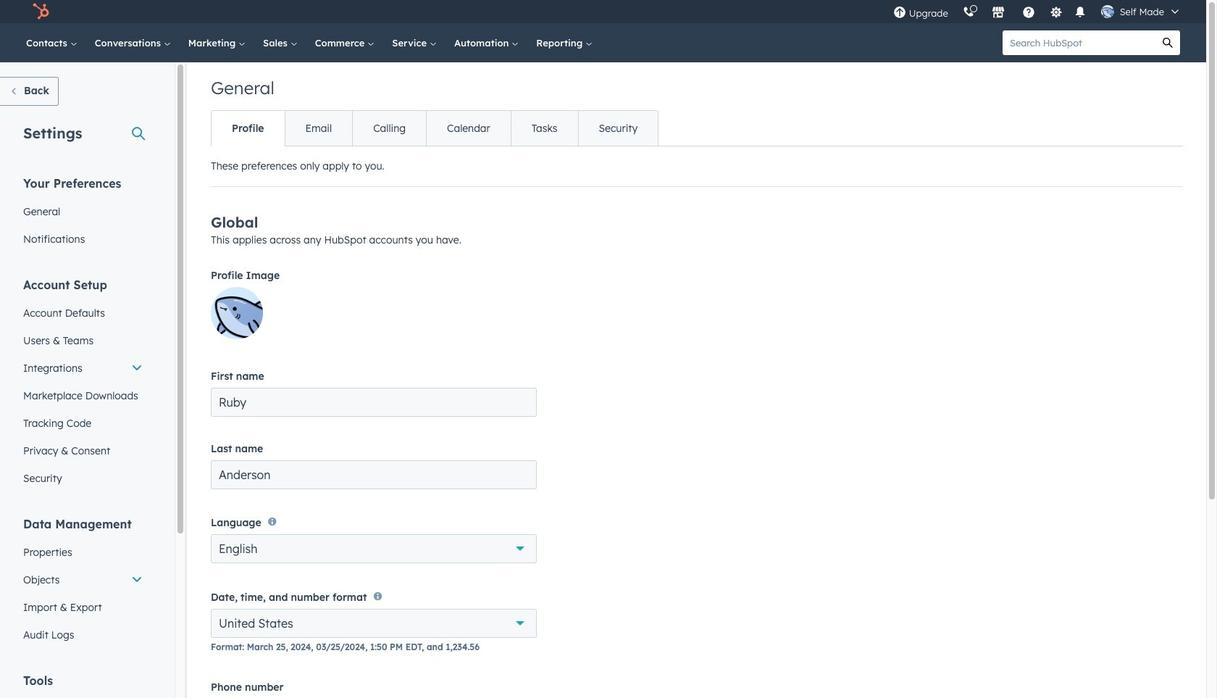 Task type: describe. For each thing, give the bounding box(es) containing it.
marketplaces image
[[992, 7, 1005, 20]]

ruby anderson image
[[1102, 5, 1115, 18]]



Task type: locate. For each thing, give the bounding box(es) containing it.
account setup element
[[14, 277, 151, 492]]

your preferences element
[[14, 175, 151, 253]]

data management element
[[14, 516, 151, 649]]

navigation
[[211, 110, 659, 146]]

menu
[[886, 0, 1190, 23]]

Search HubSpot search field
[[1003, 30, 1156, 55]]

None text field
[[211, 388, 537, 417], [211, 460, 537, 489], [211, 388, 537, 417], [211, 460, 537, 489]]



Task type: vqa. For each thing, say whether or not it's contained in the screenshot.
bottom Apps
no



